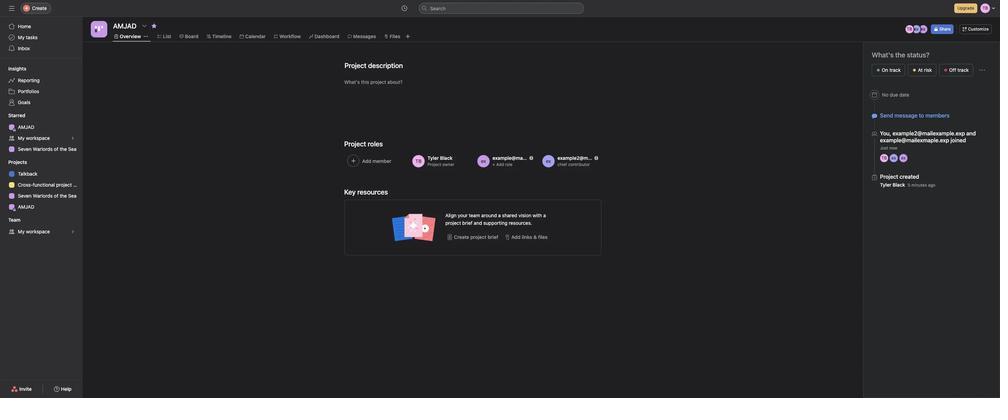 Task type: describe. For each thing, give the bounding box(es) containing it.
project created
[[881, 174, 920, 180]]

+
[[493, 162, 495, 167]]

teams element
[[0, 214, 83, 239]]

ago
[[929, 183, 936, 188]]

starred
[[8, 113, 25, 118]]

track for off track
[[958, 67, 969, 73]]

Search tasks, projects, and more text field
[[419, 3, 584, 14]]

example2@mailexample.exp inside you, example2@mailexample.exp and example@mailexmaple.exp joined just now
[[893, 130, 965, 137]]

sea for amjad
[[68, 146, 77, 152]]

on track
[[882, 67, 901, 73]]

shared
[[502, 213, 517, 218]]

add member button
[[344, 152, 407, 171]]

share button
[[931, 24, 954, 34]]

seven warlords of the sea for amjad
[[18, 146, 77, 152]]

2 amjad link from the top
[[4, 202, 78, 213]]

messages link
[[348, 33, 376, 40]]

seven warlords of the sea for talkback
[[18, 193, 77, 199]]

5
[[908, 183, 911, 188]]

send message to members button
[[881, 113, 950, 119]]

risk
[[925, 67, 932, 73]]

remove from starred image
[[151, 23, 157, 29]]

projects element
[[0, 156, 83, 214]]

starred element
[[0, 109, 83, 156]]

send message to members
[[881, 113, 950, 119]]

0 horizontal spatial example@mailexmaple.exp
[[493, 155, 554, 161]]

the status?
[[896, 51, 930, 59]]

talkback link
[[4, 169, 78, 180]]

around
[[482, 213, 497, 218]]

off track button
[[940, 64, 974, 76]]

no due date
[[883, 92, 910, 98]]

board image
[[95, 25, 103, 33]]

1 a from the left
[[498, 213, 501, 218]]

talkback
[[18, 171, 37, 177]]

just
[[881, 146, 889, 151]]

inbox link
[[4, 43, 78, 54]]

project inside align your team around a shared vision with a project brief and supporting resources.
[[446, 220, 461, 226]]

role
[[505, 162, 513, 167]]

with
[[533, 213, 542, 218]]

my workspace link inside teams element
[[4, 226, 78, 237]]

help button
[[50, 383, 76, 396]]

messages
[[353, 33, 376, 39]]

portfolios link
[[4, 86, 78, 97]]

board link
[[180, 33, 199, 40]]

cross-functional project plan link
[[4, 180, 83, 191]]

tyler black
[[428, 155, 453, 161]]

seven warlords of the sea link for amjad
[[4, 144, 78, 155]]

show options image
[[142, 23, 147, 29]]

project created tyler black 5 minutes ago
[[881, 174, 936, 188]]

now
[[890, 146, 898, 151]]

due
[[890, 92, 899, 98]]

timeline
[[212, 33, 232, 39]]

cross-
[[18, 182, 33, 188]]

goals
[[18, 99, 30, 105]]

align
[[446, 213, 457, 218]]

portfolios
[[18, 88, 39, 94]]

create for create
[[32, 5, 47, 11]]

project
[[428, 162, 441, 167]]

you, example2@mailexample.exp and example@mailexmaple.exp joined button
[[881, 130, 992, 144]]

brief inside create project brief button
[[488, 234, 499, 240]]

on
[[882, 67, 889, 73]]

add member
[[362, 158, 392, 164]]

my for my workspace 'link' within teams element
[[18, 229, 25, 235]]

workspace for my workspace 'link' inside "starred" element
[[26, 135, 50, 141]]

upgrade
[[958, 6, 975, 11]]

global element
[[0, 17, 83, 58]]

see details, my workspace image for my workspace 'link' inside "starred" element
[[71, 136, 75, 140]]

you,
[[881, 130, 892, 137]]

project roles
[[344, 140, 383, 148]]

2 a from the left
[[544, 213, 546, 218]]

0 horizontal spatial example2@mailexample.exp
[[558, 155, 622, 161]]

of for talkback
[[54, 193, 58, 199]]

my workspace for my workspace 'link' within teams element
[[18, 229, 50, 235]]

seven for talkback
[[18, 193, 31, 199]]

plan
[[73, 182, 83, 188]]

amjad for second "amjad" link from the top
[[18, 204, 34, 210]]

you, example2@mailexample.exp and example@mailexmaple.exp joined just now
[[881, 130, 976, 151]]

insights button
[[0, 65, 26, 72]]

board
[[185, 33, 199, 39]]

upgrade button
[[955, 3, 978, 13]]

of for amjad
[[54, 146, 58, 152]]

invite button
[[7, 383, 36, 396]]

my workspace link inside "starred" element
[[4, 133, 78, 144]]

no
[[883, 92, 889, 98]]

members
[[926, 113, 950, 119]]

timeline link
[[207, 33, 232, 40]]

example@mailexmaple.exp inside you, example2@mailexample.exp and example@mailexmaple.exp joined just now
[[881, 137, 950, 143]]

add links & files
[[512, 234, 548, 240]]

&
[[534, 234, 537, 240]]

projects button
[[0, 159, 27, 166]]

0 horizontal spatial add
[[496, 162, 504, 167]]

list
[[163, 33, 171, 39]]

my tasks link
[[4, 32, 78, 43]]

warlords for talkback
[[33, 193, 53, 199]]

history image
[[402, 6, 407, 11]]



Task type: vqa. For each thing, say whether or not it's contained in the screenshot.
second briefcase icon from the bottom of the page
no



Task type: locate. For each thing, give the bounding box(es) containing it.
of up talkback "link"
[[54, 146, 58, 152]]

more actions image
[[980, 67, 985, 73]]

2 horizontal spatial project
[[471, 234, 487, 240]]

example2@mailexample.exp up contributor
[[558, 155, 622, 161]]

1 vertical spatial amjad link
[[4, 202, 78, 213]]

1 vertical spatial my workspace
[[18, 229, 50, 235]]

1 horizontal spatial track
[[958, 67, 969, 73]]

1 amjad link from the top
[[4, 122, 78, 133]]

sea
[[68, 146, 77, 152], [68, 193, 77, 199]]

seven warlords of the sea down cross-functional project plan
[[18, 193, 77, 199]]

0 vertical spatial example@mailexmaple.exp
[[881, 137, 950, 143]]

files
[[390, 33, 400, 39]]

0 vertical spatial warlords
[[33, 146, 53, 152]]

1 vertical spatial warlords
[[33, 193, 53, 199]]

1 my workspace link from the top
[[4, 133, 78, 144]]

tb
[[907, 26, 913, 32], [882, 156, 887, 161]]

add tab image
[[405, 34, 411, 39]]

2 track from the left
[[958, 67, 969, 73]]

0 vertical spatial seven warlords of the sea link
[[4, 144, 78, 155]]

0 vertical spatial amjad
[[18, 124, 34, 130]]

what's the status?
[[872, 51, 930, 59]]

1 see details, my workspace image from the top
[[71, 136, 75, 140]]

tab actions image
[[144, 34, 148, 39]]

1 seven warlords of the sea link from the top
[[4, 144, 78, 155]]

tyler black project owner
[[428, 155, 455, 167]]

list link
[[158, 33, 171, 40]]

1 vertical spatial brief
[[488, 234, 499, 240]]

2 workspace from the top
[[26, 229, 50, 235]]

of
[[54, 146, 58, 152], [54, 193, 58, 199]]

insights
[[8, 66, 26, 72]]

workflow
[[280, 33, 301, 39]]

0 horizontal spatial tb
[[882, 156, 887, 161]]

my down team
[[18, 229, 25, 235]]

invite
[[19, 386, 32, 392]]

my for 'my tasks' link
[[18, 34, 25, 40]]

warlords down cross-functional project plan link
[[33, 193, 53, 199]]

the inside projects element
[[60, 193, 67, 199]]

vision
[[519, 213, 532, 218]]

at risk button
[[908, 64, 937, 76]]

seven up projects
[[18, 146, 31, 152]]

2 of from the top
[[54, 193, 58, 199]]

1 horizontal spatial example@mailexmaple.exp
[[881, 137, 950, 143]]

2 vertical spatial project
[[471, 234, 487, 240]]

0 vertical spatial create
[[32, 5, 47, 11]]

dashboard
[[315, 33, 340, 39]]

and inside align your team around a shared vision with a project brief and supporting resources.
[[474, 220, 482, 226]]

0 horizontal spatial track
[[890, 67, 901, 73]]

1 vertical spatial sea
[[68, 193, 77, 199]]

team
[[469, 213, 480, 218]]

1 seven warlords of the sea from the top
[[18, 146, 77, 152]]

1 horizontal spatial example2@mailexample.exp
[[893, 130, 965, 137]]

my for my workspace 'link' inside "starred" element
[[18, 135, 25, 141]]

seven warlords of the sea link inside "starred" element
[[4, 144, 78, 155]]

3 my from the top
[[18, 229, 25, 235]]

amjad for 2nd "amjad" link from the bottom of the page
[[18, 124, 34, 130]]

functional
[[33, 182, 55, 188]]

starred button
[[0, 112, 25, 119]]

see details, my workspace image
[[71, 136, 75, 140], [71, 230, 75, 234]]

1 vertical spatial of
[[54, 193, 58, 199]]

0 vertical spatial seven warlords of the sea
[[18, 146, 77, 152]]

0 vertical spatial project
[[56, 182, 72, 188]]

my tasks
[[18, 34, 38, 40]]

my workspace inside teams element
[[18, 229, 50, 235]]

2 vertical spatial my
[[18, 229, 25, 235]]

project down align
[[446, 220, 461, 226]]

customize
[[969, 26, 989, 32]]

create project brief button
[[446, 231, 500, 244]]

1 horizontal spatial and
[[967, 130, 976, 137]]

1 vertical spatial see details, my workspace image
[[71, 230, 75, 234]]

create for create project brief
[[454, 234, 469, 240]]

0 vertical spatial the
[[60, 146, 67, 152]]

add inside dropdown button
[[512, 234, 521, 240]]

track right on
[[890, 67, 901, 73]]

1 of from the top
[[54, 146, 58, 152]]

0 horizontal spatial project
[[56, 182, 72, 188]]

create inside button
[[454, 234, 469, 240]]

example@mailexmaple.exp up "now" on the right top of page
[[881, 137, 950, 143]]

cross-functional project plan
[[18, 182, 83, 188]]

create inside popup button
[[32, 5, 47, 11]]

my workspace link down starred
[[4, 133, 78, 144]]

0 vertical spatial brief
[[463, 220, 473, 226]]

what's
[[872, 51, 894, 59]]

0 vertical spatial and
[[967, 130, 976, 137]]

see details, my workspace image inside "starred" element
[[71, 136, 75, 140]]

create up home link
[[32, 5, 47, 11]]

calendar
[[245, 33, 266, 39]]

add right +
[[496, 162, 504, 167]]

warlords inside projects element
[[33, 193, 53, 199]]

example2@mailexample.exp down to
[[893, 130, 965, 137]]

1 amjad from the top
[[18, 124, 34, 130]]

0 vertical spatial sea
[[68, 146, 77, 152]]

resources.
[[509, 220, 532, 226]]

no due date button
[[867, 89, 913, 101]]

brief
[[463, 220, 473, 226], [488, 234, 499, 240]]

seven warlords of the sea up talkback "link"
[[18, 146, 77, 152]]

home link
[[4, 21, 78, 32]]

tyler
[[881, 182, 892, 188]]

1 horizontal spatial a
[[544, 213, 546, 218]]

workflow link
[[274, 33, 301, 40]]

1 workspace from the top
[[26, 135, 50, 141]]

create down your
[[454, 234, 469, 240]]

2 see details, my workspace image from the top
[[71, 230, 75, 234]]

brief inside align your team around a shared vision with a project brief and supporting resources.
[[463, 220, 473, 226]]

1 vertical spatial tb
[[882, 156, 887, 161]]

owner
[[443, 162, 455, 167]]

reporting
[[18, 77, 40, 83]]

customize button
[[960, 24, 992, 34]]

my workspace link down team
[[4, 226, 78, 237]]

workspace
[[26, 135, 50, 141], [26, 229, 50, 235]]

tb down just
[[882, 156, 887, 161]]

1 horizontal spatial project
[[446, 220, 461, 226]]

the down cross-functional project plan
[[60, 193, 67, 199]]

the up talkback "link"
[[60, 146, 67, 152]]

project inside cross-functional project plan link
[[56, 182, 72, 188]]

projects
[[8, 159, 27, 165]]

0 horizontal spatial brief
[[463, 220, 473, 226]]

see details, my workspace image inside teams element
[[71, 230, 75, 234]]

0 vertical spatial seven
[[18, 146, 31, 152]]

the inside "starred" element
[[60, 146, 67, 152]]

1 sea from the top
[[68, 146, 77, 152]]

brief down supporting
[[488, 234, 499, 240]]

1 vertical spatial example2@mailexample.exp
[[558, 155, 622, 161]]

project inside create project brief button
[[471, 234, 487, 240]]

the for talkback
[[60, 193, 67, 199]]

to
[[919, 113, 925, 119]]

your
[[458, 213, 468, 218]]

None text field
[[111, 20, 138, 32]]

1 horizontal spatial tb
[[907, 26, 913, 32]]

2 sea from the top
[[68, 193, 77, 199]]

my workspace down team
[[18, 229, 50, 235]]

the
[[60, 146, 67, 152], [60, 193, 67, 199]]

2 my workspace from the top
[[18, 229, 50, 235]]

minutes
[[912, 183, 927, 188]]

add left links in the right of the page
[[512, 234, 521, 240]]

warlords inside "starred" element
[[33, 146, 53, 152]]

at risk
[[918, 67, 932, 73]]

calendar link
[[240, 33, 266, 40]]

2 seven from the top
[[18, 193, 31, 199]]

contributor
[[569, 162, 590, 167]]

0 vertical spatial workspace
[[26, 135, 50, 141]]

seven for amjad
[[18, 146, 31, 152]]

1 vertical spatial seven warlords of the sea
[[18, 193, 77, 199]]

seven warlords of the sea link up talkback "link"
[[4, 144, 78, 155]]

workspace inside "starred" element
[[26, 135, 50, 141]]

1 vertical spatial my workspace link
[[4, 226, 78, 237]]

project down team
[[471, 234, 487, 240]]

amjad inside "starred" element
[[18, 124, 34, 130]]

hide sidebar image
[[9, 6, 14, 11]]

1 horizontal spatial create
[[454, 234, 469, 240]]

1 horizontal spatial add
[[512, 234, 521, 240]]

warlords
[[33, 146, 53, 152], [33, 193, 53, 199]]

links
[[522, 234, 532, 240]]

seven warlords of the sea link for talkback
[[4, 191, 78, 202]]

create
[[32, 5, 47, 11], [454, 234, 469, 240]]

warlords up talkback "link"
[[33, 146, 53, 152]]

chief
[[558, 162, 567, 167]]

2 amjad from the top
[[18, 204, 34, 210]]

tb up the status?
[[907, 26, 913, 32]]

a right 'with' at the bottom of the page
[[544, 213, 546, 218]]

seven warlords of the sea inside "starred" element
[[18, 146, 77, 152]]

0 vertical spatial add
[[496, 162, 504, 167]]

1 vertical spatial project
[[446, 220, 461, 226]]

brief down your
[[463, 220, 473, 226]]

of down cross-functional project plan
[[54, 193, 58, 199]]

files
[[538, 234, 548, 240]]

overview
[[120, 33, 141, 39]]

1 seven from the top
[[18, 146, 31, 152]]

Project description title text field
[[340, 58, 405, 73]]

1 warlords from the top
[[33, 146, 53, 152]]

seven inside projects element
[[18, 193, 31, 199]]

1 vertical spatial the
[[60, 193, 67, 199]]

example@mailexmaple.exp up role
[[493, 155, 554, 161]]

workspace inside teams element
[[26, 229, 50, 235]]

2 seven warlords of the sea link from the top
[[4, 191, 78, 202]]

my inside "global" element
[[18, 34, 25, 40]]

0 vertical spatial of
[[54, 146, 58, 152]]

track right off
[[958, 67, 969, 73]]

1 the from the top
[[60, 146, 67, 152]]

insights element
[[0, 63, 83, 109]]

share
[[940, 26, 951, 32]]

project
[[56, 182, 72, 188], [446, 220, 461, 226], [471, 234, 487, 240]]

sea inside projects element
[[68, 193, 77, 199]]

my inside "starred" element
[[18, 135, 25, 141]]

+ add role
[[493, 162, 513, 167]]

0 vertical spatial amjad link
[[4, 122, 78, 133]]

0 vertical spatial see details, my workspace image
[[71, 136, 75, 140]]

amjad down starred
[[18, 124, 34, 130]]

1 vertical spatial example@mailexmaple.exp
[[493, 155, 554, 161]]

and inside you, example2@mailexample.exp and example@mailexmaple.exp joined just now
[[967, 130, 976, 137]]

1 vertical spatial seven
[[18, 193, 31, 199]]

help
[[61, 386, 72, 392]]

seven warlords of the sea inside projects element
[[18, 193, 77, 199]]

my workspace inside "starred" element
[[18, 135, 50, 141]]

1 vertical spatial my
[[18, 135, 25, 141]]

2 my workspace link from the top
[[4, 226, 78, 237]]

my workspace for my workspace 'link' inside "starred" element
[[18, 135, 50, 141]]

project left plan at the left top of page
[[56, 182, 72, 188]]

message
[[895, 113, 918, 119]]

inbox
[[18, 45, 30, 51]]

goals link
[[4, 97, 78, 108]]

amjad link up teams element at left bottom
[[4, 202, 78, 213]]

2 warlords from the top
[[33, 193, 53, 199]]

create project brief
[[454, 234, 499, 240]]

0 horizontal spatial a
[[498, 213, 501, 218]]

1 vertical spatial workspace
[[26, 229, 50, 235]]

0 vertical spatial my
[[18, 34, 25, 40]]

1 track from the left
[[890, 67, 901, 73]]

of inside projects element
[[54, 193, 58, 199]]

my workspace down starred
[[18, 135, 50, 141]]

create button
[[21, 3, 51, 14]]

0 vertical spatial tb
[[907, 26, 913, 32]]

amjad up team
[[18, 204, 34, 210]]

sea inside "starred" element
[[68, 146, 77, 152]]

sea for talkback
[[68, 193, 77, 199]]

a up supporting
[[498, 213, 501, 218]]

my down starred
[[18, 135, 25, 141]]

at
[[918, 67, 923, 73]]

align your team around a shared vision with a project brief and supporting resources.
[[446, 213, 546, 226]]

1 vertical spatial and
[[474, 220, 482, 226]]

the for amjad
[[60, 146, 67, 152]]

1 vertical spatial add
[[512, 234, 521, 240]]

0 vertical spatial my workspace link
[[4, 133, 78, 144]]

1 vertical spatial seven warlords of the sea link
[[4, 191, 78, 202]]

amjad inside projects element
[[18, 204, 34, 210]]

files link
[[384, 33, 400, 40]]

of inside "starred" element
[[54, 146, 58, 152]]

track for on track
[[890, 67, 901, 73]]

supporting
[[484, 220, 508, 226]]

0 vertical spatial example2@mailexample.exp
[[893, 130, 965, 137]]

1 vertical spatial create
[[454, 234, 469, 240]]

seven warlords of the sea
[[18, 146, 77, 152], [18, 193, 77, 199]]

1 vertical spatial amjad
[[18, 204, 34, 210]]

key resources
[[344, 188, 388, 196]]

2 seven warlords of the sea from the top
[[18, 193, 77, 199]]

tyler black link
[[881, 182, 906, 188]]

seven down cross-
[[18, 193, 31, 199]]

seven warlords of the sea link down functional
[[4, 191, 78, 202]]

2 the from the top
[[60, 193, 67, 199]]

dashboard link
[[309, 33, 340, 40]]

1 my from the top
[[18, 34, 25, 40]]

0 horizontal spatial create
[[32, 5, 47, 11]]

amjad
[[18, 124, 34, 130], [18, 204, 34, 210]]

team
[[8, 217, 21, 223]]

my inside teams element
[[18, 229, 25, 235]]

workspace for my workspace 'link' within teams element
[[26, 229, 50, 235]]

my left the tasks
[[18, 34, 25, 40]]

seven inside "starred" element
[[18, 146, 31, 152]]

amjad link
[[4, 122, 78, 133], [4, 202, 78, 213]]

on track button
[[872, 64, 906, 76]]

seven
[[18, 146, 31, 152], [18, 193, 31, 199]]

1 my workspace from the top
[[18, 135, 50, 141]]

1 horizontal spatial brief
[[488, 234, 499, 240]]

see details, my workspace image for my workspace 'link' within teams element
[[71, 230, 75, 234]]

overview link
[[114, 33, 141, 40]]

2 my from the top
[[18, 135, 25, 141]]

0 horizontal spatial and
[[474, 220, 482, 226]]

amjad link down goals link
[[4, 122, 78, 133]]

0 vertical spatial my workspace
[[18, 135, 50, 141]]

warlords for amjad
[[33, 146, 53, 152]]



